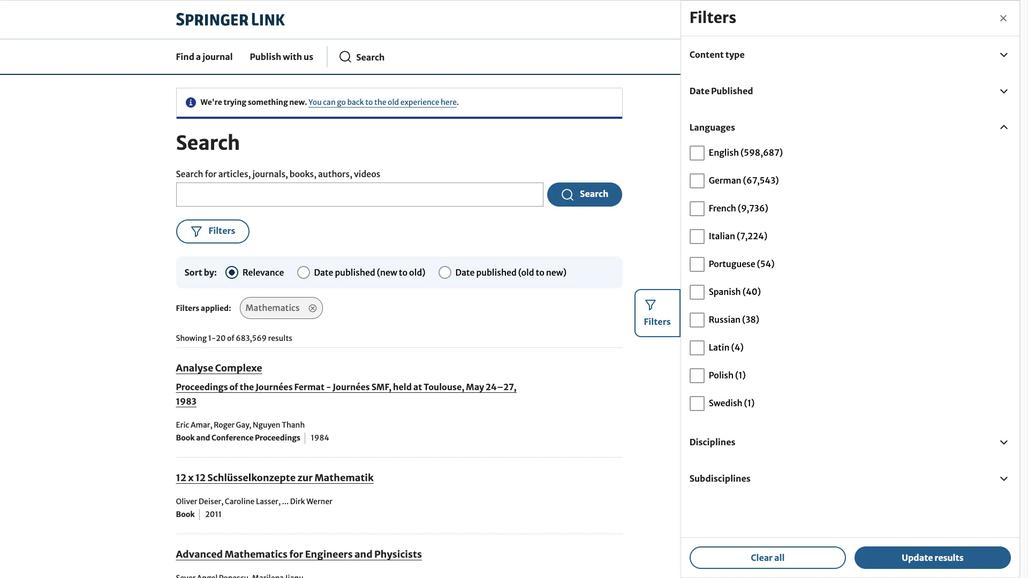 Task type: describe. For each thing, give the bounding box(es) containing it.
caroline
[[225, 497, 255, 507]]

search button
[[548, 183, 623, 207]]

published for (new
[[335, 267, 375, 278]]

20
[[216, 334, 226, 343]]

0 vertical spatial mathematics
[[246, 303, 300, 314]]

proceedings of the journées fermat - journées smf, held at toulouse, may 24–27, 1983
[[176, 382, 517, 407]]

-
[[326, 382, 331, 393]]

showing
[[176, 334, 207, 343]]

(38)
[[742, 315, 760, 325]]

eric amar, roger gay, nguyen thanh
[[176, 421, 305, 430]]

can
[[323, 97, 336, 107]]

12 x 12 schlüsselkonzepte zur mathematik
[[176, 472, 374, 484]]

amar,
[[191, 421, 212, 430]]

.
[[457, 97, 459, 107]]

date published
[[690, 85, 753, 96]]

polish (1)
[[709, 370, 746, 381]]

published
[[711, 85, 753, 96]]

authors,
[[318, 169, 352, 180]]

remove this filter image
[[308, 304, 317, 313]]

clear all
[[751, 553, 785, 563]]

complexe
[[215, 362, 262, 375]]

683,569
[[236, 334, 267, 343]]

search for articles, journals, books, authors, videos
[[176, 169, 381, 180]]

(40)
[[743, 287, 761, 297]]

2011
[[205, 510, 222, 520]]

filters button
[[634, 289, 681, 338]]

experience
[[400, 97, 439, 107]]

old
[[388, 97, 399, 107]]

to for date published (old to new)
[[536, 267, 545, 278]]

x
[[188, 472, 194, 484]]

thanh
[[282, 421, 305, 430]]

advanced
[[176, 549, 223, 561]]

italian (7,224)
[[709, 231, 768, 242]]

subdisciplines
[[690, 473, 751, 484]]

(1) for swedish (1)
[[744, 398, 755, 409]]

engineers
[[305, 549, 353, 561]]

by:
[[204, 267, 217, 278]]

applied:
[[201, 304, 231, 314]]

0 horizontal spatial to
[[365, 97, 373, 107]]

(9,736)
[[738, 203, 769, 214]]

nguyen
[[253, 421, 281, 430]]

book for book
[[176, 510, 195, 520]]

oliver
[[176, 497, 197, 507]]

24–27,
[[486, 382, 517, 393]]

1 vertical spatial and
[[355, 549, 373, 561]]

0 vertical spatial of
[[227, 334, 234, 343]]

zur
[[298, 472, 313, 484]]

portuguese
[[709, 259, 756, 270]]

spanish
[[709, 287, 741, 297]]

1 vertical spatial mathematics
[[225, 549, 288, 561]]

we're trying something new. you can go back to the old                             experience here .
[[201, 97, 459, 107]]

Search for articles, journals, books, authors, videos text field
[[176, 183, 544, 207]]

content type
[[690, 49, 745, 60]]

trying
[[224, 97, 246, 107]]

book for book and conference proceedings
[[176, 433, 195, 443]]

french
[[709, 203, 736, 214]]

0 vertical spatial search
[[176, 131, 240, 155]]

(4)
[[731, 342, 744, 353]]

2 12 from the left
[[195, 472, 206, 484]]

gay,
[[236, 421, 251, 430]]

of inside proceedings of the journées fermat - journées smf, held at toulouse, may 24–27, 1983
[[230, 382, 238, 393]]

swedish
[[709, 398, 743, 409]]

(1) for polish (1)
[[735, 370, 746, 381]]

french (9,736)
[[709, 203, 769, 214]]

analyse complexe
[[176, 362, 262, 375]]

published for (old
[[476, 267, 517, 278]]

date published (new to old)
[[314, 267, 426, 278]]

german (67,543)
[[709, 175, 779, 186]]

go
[[337, 97, 346, 107]]

0 vertical spatial for
[[205, 169, 217, 180]]

date for date published (old to new)
[[456, 267, 475, 278]]

english
[[709, 148, 739, 158]]

(54)
[[757, 259, 775, 270]]

russian (38)
[[709, 315, 760, 325]]

deiser,
[[199, 497, 224, 507]]

type
[[726, 49, 745, 60]]

all
[[775, 553, 785, 563]]

books,
[[290, 169, 317, 180]]

held
[[393, 382, 412, 393]]

werner
[[306, 497, 333, 507]]

spanish (40)
[[709, 287, 761, 297]]

clear
[[751, 553, 773, 563]]

1 vertical spatial search
[[176, 169, 203, 180]]

you
[[309, 97, 322, 107]]

with
[[283, 51, 302, 62]]

date for date published
[[690, 85, 710, 96]]

languages
[[690, 122, 735, 133]]

may
[[466, 382, 484, 393]]

1-
[[208, 334, 216, 343]]



Task type: vqa. For each thing, say whether or not it's contained in the screenshot.
bottom "(1)"
yes



Task type: locate. For each thing, give the bounding box(es) containing it.
filters inside dropdown button
[[644, 317, 671, 327]]

proceedings down the "nguyen"
[[255, 433, 301, 443]]

roger
[[214, 421, 235, 430]]

1 vertical spatial of
[[230, 382, 238, 393]]

analyse
[[176, 362, 213, 375]]

springerlink image
[[176, 13, 285, 26]]

1984
[[311, 433, 329, 443]]

1 vertical spatial filters
[[176, 304, 199, 314]]

12 right x
[[195, 472, 206, 484]]

for left engineers
[[289, 549, 303, 561]]

2 vertical spatial search
[[580, 189, 609, 199]]

1 horizontal spatial to
[[399, 267, 408, 278]]

1 horizontal spatial results
[[935, 553, 964, 563]]

of
[[227, 334, 234, 343], [230, 382, 238, 393]]

of down the "complexe"
[[230, 382, 238, 393]]

1 vertical spatial proceedings
[[255, 433, 301, 443]]

advanced mathematics for engineers and physicists link
[[176, 549, 422, 561]]

journal
[[203, 51, 233, 62]]

1 horizontal spatial and
[[355, 549, 373, 561]]

date
[[690, 85, 710, 96], [314, 267, 333, 278], [456, 267, 475, 278]]

0 horizontal spatial 12
[[176, 472, 186, 484]]

book down oliver
[[176, 510, 195, 520]]

1 vertical spatial for
[[289, 549, 303, 561]]

0 vertical spatial (1)
[[735, 370, 746, 381]]

1 horizontal spatial 12
[[195, 472, 206, 484]]

the
[[374, 97, 387, 107], [240, 382, 254, 393]]

book
[[176, 433, 195, 443], [176, 510, 195, 520]]

12
[[176, 472, 186, 484], [195, 472, 206, 484]]

showing 1-20 of 683,569 results
[[176, 334, 292, 343]]

fermat
[[294, 382, 325, 393]]

2 horizontal spatial date
[[690, 85, 710, 96]]

filters inside search field
[[176, 304, 199, 314]]

filters
[[690, 8, 737, 27], [176, 304, 199, 314], [644, 317, 671, 327]]

0 horizontal spatial published
[[335, 267, 375, 278]]

smf,
[[372, 382, 392, 393]]

0 horizontal spatial proceedings
[[176, 382, 228, 393]]

here
[[441, 97, 457, 107]]

1 12 from the left
[[176, 472, 186, 484]]

published left (old
[[476, 267, 517, 278]]

2 horizontal spatial filters
[[690, 8, 737, 27]]

mathematics down the relevance
[[246, 303, 300, 314]]

conference
[[212, 433, 254, 443]]

new)
[[546, 267, 567, 278]]

sort
[[185, 267, 202, 278]]

for
[[205, 169, 217, 180], [289, 549, 303, 561]]

you can go back to the old                             experience here link
[[309, 97, 457, 107]]

and left physicists
[[355, 549, 373, 561]]

to for date published (new to old)
[[399, 267, 408, 278]]

date up remove this filter icon
[[314, 267, 333, 278]]

1 horizontal spatial journées
[[333, 382, 370, 393]]

date left published at right
[[690, 85, 710, 96]]

advanced mathematics for engineers and physicists
[[176, 549, 422, 561]]

find a journal link
[[172, 42, 237, 71]]

...
[[282, 497, 289, 507]]

old)
[[409, 267, 426, 278]]

videos
[[354, 169, 381, 180]]

search
[[176, 131, 240, 155], [176, 169, 203, 180], [580, 189, 609, 199]]

new.
[[289, 97, 307, 107]]

latin (4)
[[709, 342, 744, 353]]

swedish (1)
[[709, 398, 755, 409]]

(1) right swedish
[[744, 398, 755, 409]]

0 horizontal spatial filters
[[176, 304, 199, 314]]

journals,
[[253, 169, 288, 180]]

(598,687)
[[741, 148, 783, 158]]

results right update
[[935, 553, 964, 563]]

1 vertical spatial (1)
[[744, 398, 755, 409]]

(1) right polish
[[735, 370, 746, 381]]

1 vertical spatial the
[[240, 382, 254, 393]]

1 horizontal spatial filters
[[644, 317, 671, 327]]

us
[[304, 51, 313, 62]]

date right old)
[[456, 267, 475, 278]]

2 book from the top
[[176, 510, 195, 520]]

journées right -
[[333, 382, 370, 393]]

1 published from the left
[[335, 267, 375, 278]]

mathematics
[[246, 303, 300, 314], [225, 549, 288, 561]]

None search field
[[176, 168, 623, 319]]

articles,
[[218, 169, 251, 180]]

russian
[[709, 315, 741, 325]]

1 horizontal spatial the
[[374, 97, 387, 107]]

0 vertical spatial results
[[268, 334, 292, 343]]

relevance
[[243, 267, 284, 278]]

0 vertical spatial book
[[176, 433, 195, 443]]

filters applied:
[[176, 304, 231, 314]]

date for date published (new to old)
[[314, 267, 333, 278]]

disciplines
[[690, 437, 736, 448]]

0 vertical spatial and
[[196, 433, 210, 443]]

schlüsselkonzepte
[[207, 472, 296, 484]]

proceedings down analyse at the left of page
[[176, 382, 228, 393]]

book and conference proceedings
[[176, 433, 301, 443]]

book down eric
[[176, 433, 195, 443]]

12 left x
[[176, 472, 186, 484]]

lasser,
[[256, 497, 281, 507]]

we're
[[201, 97, 222, 107]]

clear all button
[[690, 547, 846, 569]]

(7,224)
[[737, 231, 768, 242]]

and down the amar, on the left of the page
[[196, 433, 210, 443]]

2 vertical spatial filters
[[644, 317, 671, 327]]

1 vertical spatial results
[[935, 553, 964, 563]]

to right back
[[365, 97, 373, 107]]

(67,543)
[[743, 175, 779, 186]]

search inside button
[[580, 189, 609, 199]]

results
[[268, 334, 292, 343], [935, 553, 964, 563]]

physicists
[[374, 549, 422, 561]]

journées left the fermat
[[256, 382, 293, 393]]

find a journal
[[176, 51, 233, 62]]

1 horizontal spatial for
[[289, 549, 303, 561]]

eric
[[176, 421, 189, 430]]

mathematics down oliver deiser, caroline lasser, ... dirk werner
[[225, 549, 288, 561]]

2 published from the left
[[476, 267, 517, 278]]

publish
[[250, 51, 281, 62]]

2 journées from the left
[[333, 382, 370, 393]]

the left old
[[374, 97, 387, 107]]

the down the "complexe"
[[240, 382, 254, 393]]

latin
[[709, 342, 730, 353]]

(1)
[[735, 370, 746, 381], [744, 398, 755, 409]]

dirk
[[290, 497, 305, 507]]

none search field containing search for articles, journals, books, authors, videos
[[176, 168, 623, 319]]

1 book from the top
[[176, 433, 195, 443]]

toulouse,
[[424, 382, 465, 393]]

12 x 12 schlüsselkonzepte zur mathematik link
[[176, 472, 374, 484]]

proceedings inside proceedings of the journées fermat - journées smf, held at toulouse, may 24–27, 1983
[[176, 382, 228, 393]]

0 vertical spatial filters
[[690, 8, 737, 27]]

0 horizontal spatial and
[[196, 433, 210, 443]]

the inside proceedings of the journées fermat - journées smf, held at toulouse, may 24–27, 1983
[[240, 382, 254, 393]]

publish with us
[[250, 51, 313, 62]]

update
[[902, 553, 933, 563]]

0 horizontal spatial results
[[268, 334, 292, 343]]

english (598,687)
[[709, 148, 783, 158]]

(new
[[377, 267, 397, 278]]

polish
[[709, 370, 734, 381]]

to left old)
[[399, 267, 408, 278]]

0 horizontal spatial for
[[205, 169, 217, 180]]

0 horizontal spatial date
[[314, 267, 333, 278]]

(old
[[518, 267, 534, 278]]

1 horizontal spatial date
[[456, 267, 475, 278]]

1 horizontal spatial proceedings
[[255, 433, 301, 443]]

results inside button
[[935, 553, 964, 563]]

mathematik
[[315, 472, 374, 484]]

0 horizontal spatial journées
[[256, 382, 293, 393]]

1 horizontal spatial published
[[476, 267, 517, 278]]

for left articles,
[[205, 169, 217, 180]]

of right 20
[[227, 334, 234, 343]]

date published (old to new)
[[456, 267, 567, 278]]

proceedings
[[176, 382, 228, 393], [255, 433, 301, 443]]

at
[[413, 382, 422, 393]]

results right 683,569
[[268, 334, 292, 343]]

find
[[176, 51, 194, 62]]

1 journées from the left
[[256, 382, 293, 393]]

oliver deiser, caroline lasser, ... dirk werner
[[176, 497, 333, 507]]

sort by:
[[185, 267, 217, 278]]

italian
[[709, 231, 735, 242]]

to right (old
[[536, 267, 545, 278]]

0 vertical spatial proceedings
[[176, 382, 228, 393]]

0 vertical spatial the
[[374, 97, 387, 107]]

published left the (new
[[335, 267, 375, 278]]

2 horizontal spatial to
[[536, 267, 545, 278]]

0 horizontal spatial the
[[240, 382, 254, 393]]

1 vertical spatial book
[[176, 510, 195, 520]]



